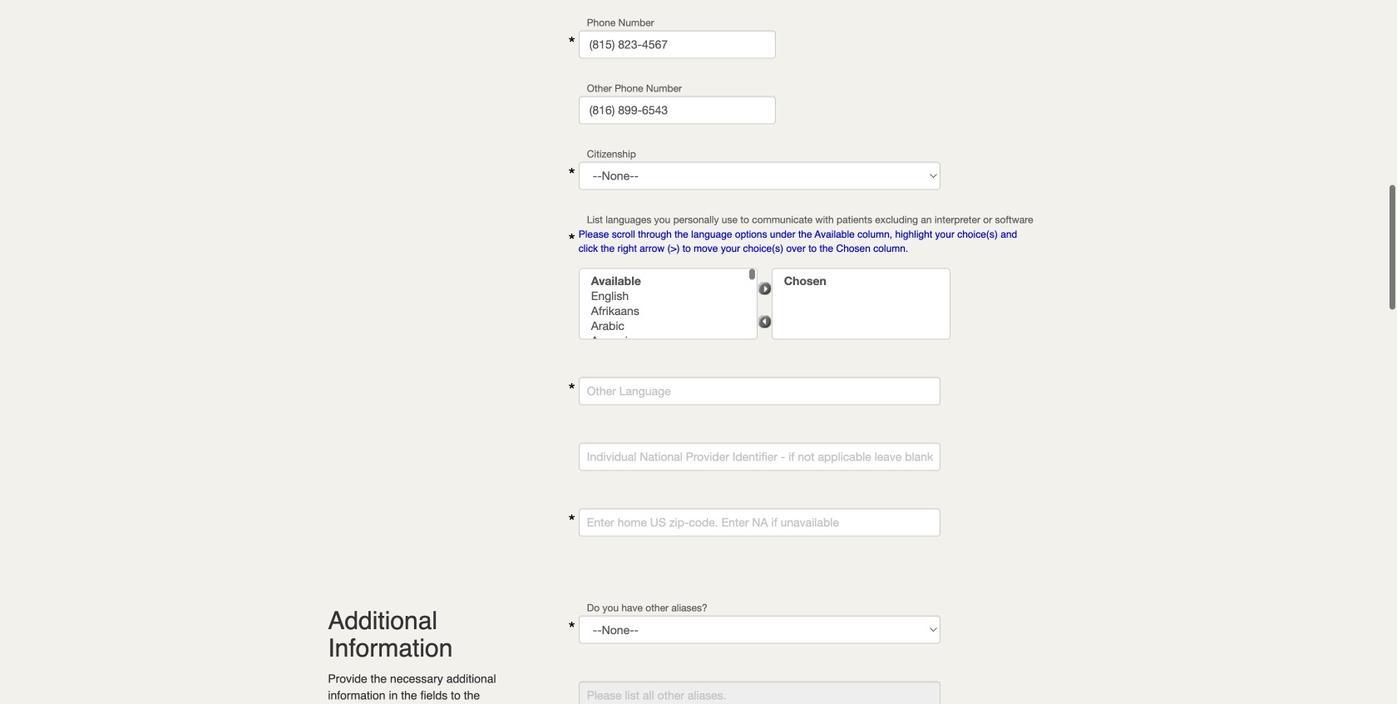 Task type: vqa. For each thing, say whether or not it's contained in the screenshot.
you to the middle
no



Task type: describe. For each thing, give the bounding box(es) containing it.
remove image
[[758, 315, 772, 329]]



Task type: locate. For each thing, give the bounding box(es) containing it.
add image
[[758, 282, 772, 296]]

None text field
[[579, 30, 776, 58], [579, 96, 776, 124], [579, 443, 941, 471], [579, 509, 941, 537], [579, 30, 776, 58], [579, 96, 776, 124], [579, 443, 941, 471], [579, 509, 941, 537]]

None text field
[[579, 377, 941, 406]]



